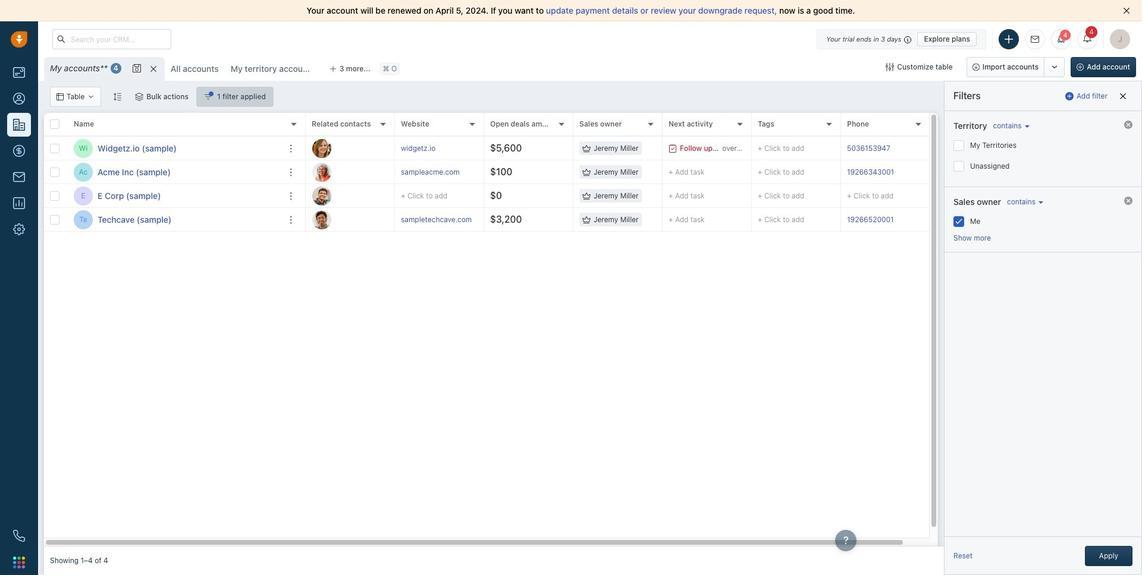 Task type: locate. For each thing, give the bounding box(es) containing it.
group
[[966, 57, 1065, 77]]

grid
[[44, 113, 954, 547]]

close image
[[1123, 7, 1130, 14]]

j image
[[312, 186, 331, 206]]

container_wx8msf4aqz5i3rn1 image
[[886, 63, 894, 71], [57, 93, 64, 101], [669, 144, 677, 153], [582, 168, 591, 176], [582, 216, 591, 224]]

2 row group from the left
[[306, 137, 954, 232]]

style_myh0__igzzd8unmi image
[[113, 93, 122, 101]]

j image
[[312, 139, 331, 158]]

container_wx8msf4aqz5i3rn1 image
[[135, 93, 144, 101], [204, 93, 212, 101], [88, 93, 95, 101], [582, 144, 591, 153], [582, 192, 591, 200]]

s image
[[312, 210, 331, 229]]

row
[[44, 113, 306, 137]]

phone element
[[7, 525, 31, 548]]

column header
[[68, 113, 306, 137]]

press space to select this row. row
[[44, 137, 306, 161], [306, 137, 954, 161], [44, 161, 306, 184], [306, 161, 954, 184], [44, 184, 306, 208], [306, 184, 954, 208], [44, 208, 306, 232], [306, 208, 954, 232]]

row group
[[44, 137, 306, 232], [306, 137, 954, 232]]



Task type: describe. For each thing, give the bounding box(es) containing it.
phone image
[[13, 531, 25, 543]]

l image
[[312, 163, 331, 182]]

Search your CRM... text field
[[52, 29, 171, 49]]

freshworks switcher image
[[13, 557, 25, 569]]

1 row group from the left
[[44, 137, 306, 232]]



Task type: vqa. For each thing, say whether or not it's contained in the screenshot.
Phone element
yes



